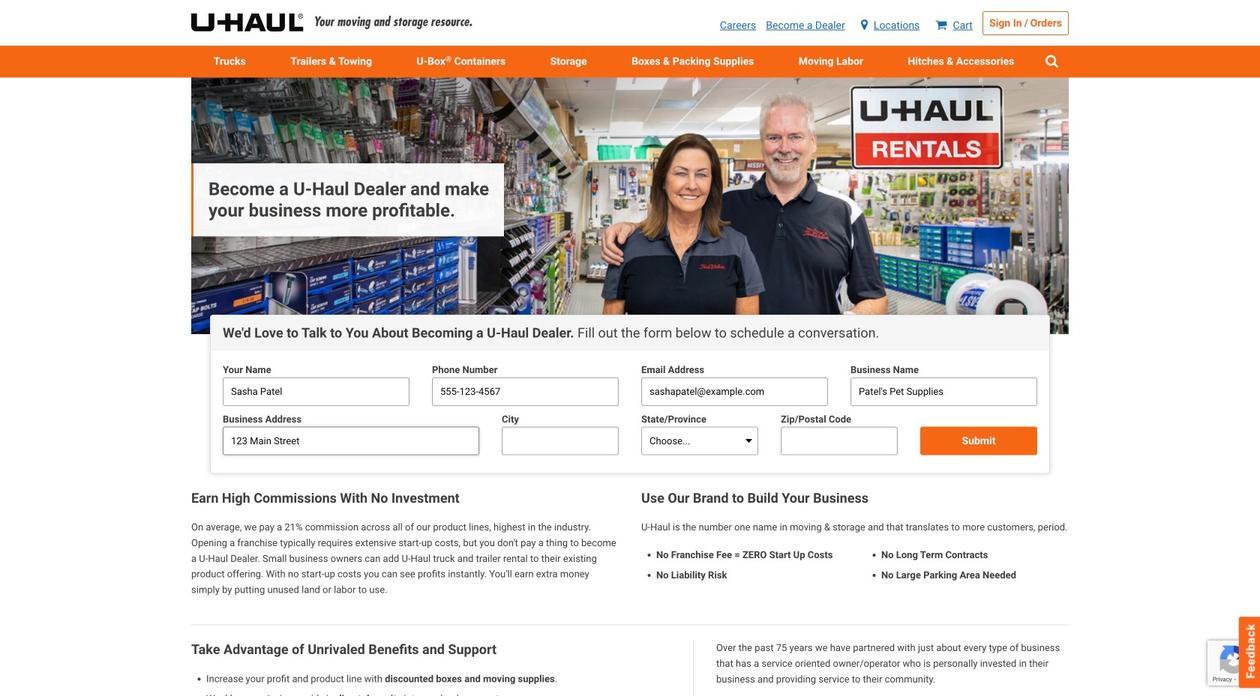 Task type: locate. For each thing, give the bounding box(es) containing it.
menu item
[[191, 46, 268, 78], [268, 46, 394, 78], [528, 46, 609, 78], [609, 46, 777, 78], [777, 46, 886, 78], [886, 46, 1037, 78]]

None telephone field
[[432, 378, 619, 406]]

5 menu item from the left
[[777, 46, 886, 78]]

menu
[[191, 46, 1069, 78]]

None text field
[[223, 427, 479, 456], [502, 427, 619, 456], [781, 427, 898, 456], [223, 427, 479, 456], [502, 427, 619, 456], [781, 427, 898, 456]]

1 menu item from the left
[[191, 46, 268, 78]]

None text field
[[223, 378, 410, 406], [851, 378, 1038, 406], [223, 378, 410, 406], [851, 378, 1038, 406]]

a couple inside of a u-haul store image
[[191, 78, 1069, 335]]

None email field
[[641, 378, 828, 406]]

banner
[[0, 0, 1260, 78], [191, 78, 1069, 335]]



Task type: vqa. For each thing, say whether or not it's contained in the screenshot.
5th menu item
yes



Task type: describe. For each thing, give the bounding box(es) containing it.
3 menu item from the left
[[528, 46, 609, 78]]

4 menu item from the left
[[609, 46, 777, 78]]

2 menu item from the left
[[268, 46, 394, 78]]

6 menu item from the left
[[886, 46, 1037, 78]]



